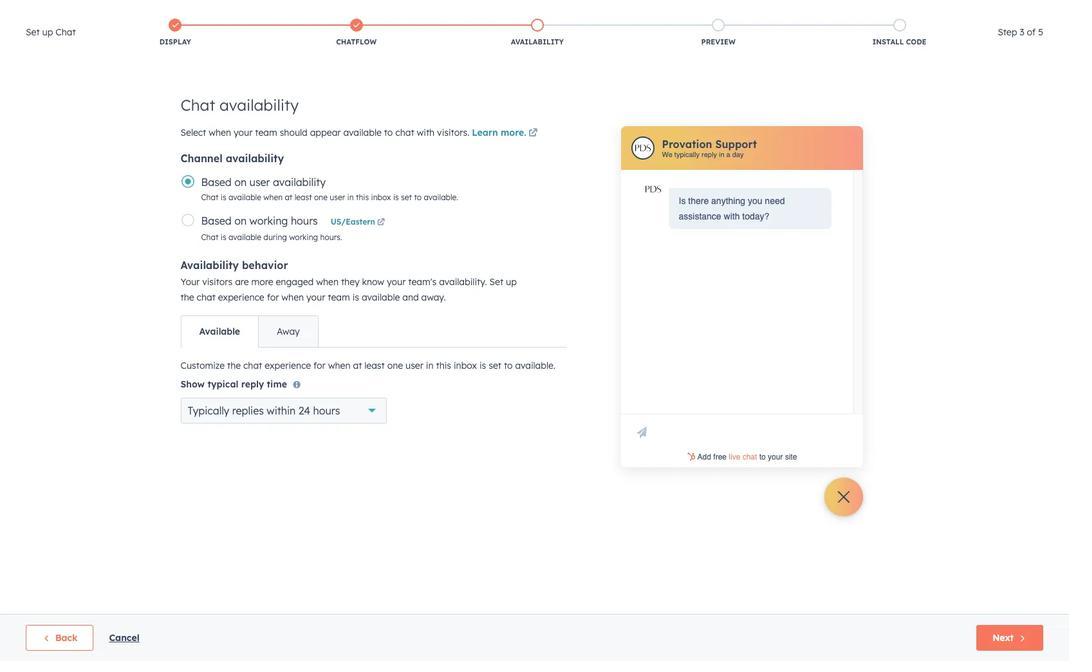 Task type: vqa. For each thing, say whether or not it's contained in the screenshot.
Associations link
no



Task type: locate. For each thing, give the bounding box(es) containing it.
reply left a
[[702, 150, 717, 159]]

1 vertical spatial available.
[[515, 360, 556, 371]]

is
[[221, 193, 226, 202], [393, 193, 399, 202], [221, 232, 226, 242], [353, 292, 359, 303], [480, 360, 486, 371]]

2 based from the top
[[201, 214, 232, 227]]

day
[[733, 150, 744, 159]]

0 horizontal spatial least
[[295, 193, 312, 202]]

2 vertical spatial user
[[406, 360, 424, 371]]

0 vertical spatial to
[[384, 127, 393, 138]]

1 vertical spatial availability
[[181, 259, 239, 272]]

availability up "based on user availability"
[[226, 152, 284, 165]]

0 horizontal spatial set
[[401, 193, 412, 202]]

search image
[[1042, 33, 1051, 42]]

0 horizontal spatial this
[[356, 193, 369, 202]]

typically replies within 24 hours
[[188, 404, 340, 417]]

2 vertical spatial chat
[[243, 360, 262, 371]]

0 vertical spatial based
[[201, 176, 232, 189]]

1 vertical spatial up
[[506, 276, 517, 288]]

user
[[250, 176, 270, 189], [330, 193, 345, 202], [406, 360, 424, 371]]

0 horizontal spatial availability
[[181, 259, 239, 272]]

with left "visitors."
[[417, 127, 435, 138]]

1 vertical spatial set
[[489, 360, 502, 371]]

back
[[55, 632, 78, 644]]

set inside heading
[[26, 26, 40, 38]]

us/eastern
[[331, 217, 375, 227]]

0 vertical spatial set
[[26, 26, 40, 38]]

1 vertical spatial in
[[347, 193, 354, 202]]

0 vertical spatial in
[[719, 150, 725, 159]]

during
[[263, 232, 287, 242]]

this
[[356, 193, 369, 202], [436, 360, 451, 371]]

0 vertical spatial this
[[356, 193, 369, 202]]

2 horizontal spatial to
[[504, 360, 513, 371]]

experience down are
[[218, 292, 264, 303]]

based up "chat is available during working hours."
[[201, 214, 232, 227]]

0 horizontal spatial up
[[42, 26, 53, 38]]

your down engaged
[[306, 292, 325, 303]]

0 vertical spatial availability
[[220, 95, 299, 115]]

availability inside availability behavior your visitors are more engaged when they know your team's availability. set up the chat experience for when your team is available and away.
[[181, 259, 239, 272]]

reply
[[702, 150, 717, 159], [241, 379, 264, 390]]

for down "away" "link"
[[314, 360, 326, 371]]

for
[[267, 292, 279, 303], [314, 360, 326, 371]]

set up chat heading
[[26, 24, 76, 40]]

working up "chat is available during working hours."
[[250, 214, 288, 227]]

set
[[401, 193, 412, 202], [489, 360, 502, 371]]

away.
[[421, 292, 446, 303]]

available right appear
[[343, 127, 382, 138]]

availability
[[511, 37, 564, 46], [181, 259, 239, 272]]

1 horizontal spatial your
[[306, 292, 325, 303]]

link opens in a new window image for based on working hours
[[377, 219, 385, 227]]

0 horizontal spatial chat
[[197, 292, 216, 303]]

tab list
[[181, 315, 318, 348]]

with
[[417, 127, 435, 138], [724, 211, 740, 221]]

for down 'more'
[[267, 292, 279, 303]]

availability for availability behavior your visitors are more engaged when they know your team's availability. set up the chat experience for when your team is available and away.
[[181, 259, 239, 272]]

0 horizontal spatial one
[[314, 193, 328, 202]]

customize
[[181, 360, 225, 371]]

link opens in a new window image inside learn more. link
[[529, 129, 538, 138]]

engaged
[[276, 276, 314, 288]]

available.
[[424, 193, 458, 202], [515, 360, 556, 371]]

on for user
[[234, 176, 247, 189]]

based down channel
[[201, 176, 232, 189]]

away link
[[258, 316, 318, 347]]

2 menu item from the left
[[793, 0, 818, 21]]

team
[[255, 127, 277, 138], [328, 292, 350, 303]]

1 horizontal spatial team
[[328, 292, 350, 303]]

1 vertical spatial experience
[[265, 360, 311, 371]]

typical
[[208, 379, 239, 390]]

on
[[234, 176, 247, 189], [234, 214, 247, 227]]

1 vertical spatial to
[[414, 193, 422, 202]]

1 based from the top
[[201, 176, 232, 189]]

list
[[85, 16, 990, 50]]

0 vertical spatial the
[[181, 292, 194, 303]]

availability up should
[[220, 95, 299, 115]]

based
[[201, 176, 232, 189], [201, 214, 232, 227]]

0 horizontal spatial set
[[26, 26, 40, 38]]

available
[[343, 127, 382, 138], [229, 193, 261, 202], [229, 232, 261, 242], [362, 292, 400, 303]]

1 horizontal spatial inbox
[[454, 360, 477, 371]]

0 vertical spatial user
[[250, 176, 270, 189]]

Search HubSpot search field
[[888, 27, 1046, 49]]

install
[[873, 37, 904, 46]]

1 horizontal spatial one
[[387, 360, 403, 371]]

provation
[[662, 137, 712, 150]]

display completed list item
[[85, 16, 266, 50]]

1 vertical spatial on
[[234, 214, 247, 227]]

0 vertical spatial available.
[[424, 193, 458, 202]]

available down "based on user availability"
[[229, 193, 261, 202]]

0 horizontal spatial available.
[[424, 193, 458, 202]]

your up and
[[387, 276, 406, 288]]

available inside availability behavior your visitors are more engaged when they know your team's availability. set up the chat experience for when your team is available and away.
[[362, 292, 400, 303]]

0 horizontal spatial experience
[[218, 292, 264, 303]]

1 horizontal spatial with
[[724, 211, 740, 221]]

typically replies within 24 hours button
[[181, 398, 387, 424]]

chat
[[56, 26, 76, 38], [181, 95, 215, 115], [201, 193, 219, 202], [201, 232, 219, 242]]

1 horizontal spatial at
[[353, 360, 362, 371]]

1 horizontal spatial working
[[289, 232, 318, 242]]

the
[[181, 292, 194, 303], [227, 360, 241, 371]]

chat for chat availability
[[181, 95, 215, 115]]

customize the chat experience for when at least one user in this inbox is set to available.
[[181, 360, 556, 371]]

1 horizontal spatial up
[[506, 276, 517, 288]]

up
[[42, 26, 53, 38], [506, 276, 517, 288]]

chat down visitors
[[197, 292, 216, 303]]

experience
[[218, 292, 264, 303], [265, 360, 311, 371]]

notifications image
[[897, 6, 909, 17]]

1 horizontal spatial reply
[[702, 150, 717, 159]]

you
[[748, 196, 763, 206]]

show typical reply time
[[181, 379, 287, 390]]

4 menu item from the left
[[847, 0, 872, 21]]

1 on from the top
[[234, 176, 247, 189]]

is there anything you need assistance with today?
[[679, 196, 785, 221]]

availability behavior your visitors are more engaged when they know your team's availability. set up the chat experience for when your team is available and away.
[[181, 259, 517, 303]]

away
[[277, 326, 300, 337]]

0 vertical spatial inbox
[[371, 193, 391, 202]]

0 vertical spatial up
[[42, 26, 53, 38]]

up inside availability behavior your visitors are more engaged when they know your team's availability. set up the chat experience for when your team is available and away.
[[506, 276, 517, 288]]

to
[[384, 127, 393, 138], [414, 193, 422, 202], [504, 360, 513, 371]]

1 horizontal spatial chat
[[243, 360, 262, 371]]

working left hours.
[[289, 232, 318, 242]]

chat left "visitors."
[[395, 127, 414, 138]]

team left should
[[255, 127, 277, 138]]

2 horizontal spatial chat
[[395, 127, 414, 138]]

menu item
[[742, 0, 793, 21], [793, 0, 818, 21], [818, 0, 847, 21], [847, 0, 872, 21], [872, 0, 890, 21]]

assistance
[[679, 211, 722, 221]]

based for based on working hours
[[201, 214, 232, 227]]

1 horizontal spatial this
[[436, 360, 451, 371]]

1 horizontal spatial in
[[426, 360, 434, 371]]

24
[[299, 404, 310, 417]]

1 vertical spatial hours
[[313, 404, 340, 417]]

install code list item
[[809, 16, 990, 50]]

us/eastern link
[[331, 217, 387, 229]]

0 vertical spatial with
[[417, 127, 435, 138]]

1 horizontal spatial user
[[330, 193, 345, 202]]

least
[[295, 193, 312, 202], [365, 360, 385, 371]]

hubspot-live-chat-viral-iframe element
[[624, 451, 860, 464]]

chat for chat is available when at least one user in this inbox is set to available.
[[201, 193, 219, 202]]

chat availability
[[181, 95, 299, 115]]

support
[[716, 137, 757, 150]]

1 vertical spatial reply
[[241, 379, 264, 390]]

2 vertical spatial your
[[306, 292, 325, 303]]

team down they
[[328, 292, 350, 303]]

0 vertical spatial experience
[[218, 292, 264, 303]]

0 horizontal spatial inbox
[[371, 193, 391, 202]]

your down chat availability
[[234, 127, 253, 138]]

0 horizontal spatial reply
[[241, 379, 264, 390]]

0 horizontal spatial the
[[181, 292, 194, 303]]

on down channel availability
[[234, 176, 247, 189]]

1 vertical spatial set
[[490, 276, 504, 288]]

in inside provation support we typically reply in a day
[[719, 150, 725, 159]]

your
[[181, 276, 200, 288]]

learn more. link
[[472, 126, 540, 142]]

0 horizontal spatial your
[[234, 127, 253, 138]]

of
[[1027, 26, 1036, 38]]

channel
[[181, 152, 223, 165]]

0 horizontal spatial in
[[347, 193, 354, 202]]

1 vertical spatial team
[[328, 292, 350, 303]]

tab list containing available
[[181, 315, 318, 348]]

with down anything
[[724, 211, 740, 221]]

menu
[[742, 0, 1054, 21]]

0 vertical spatial team
[[255, 127, 277, 138]]

1 vertical spatial user
[[330, 193, 345, 202]]

chat up the show typical reply time
[[243, 360, 262, 371]]

the down your
[[181, 292, 194, 303]]

0 vertical spatial for
[[267, 292, 279, 303]]

1 vertical spatial one
[[387, 360, 403, 371]]

0 vertical spatial availability
[[511, 37, 564, 46]]

one
[[314, 193, 328, 202], [387, 360, 403, 371]]

experience inside availability behavior your visitors are more engaged when they know your team's availability. set up the chat experience for when your team is available and away.
[[218, 292, 264, 303]]

1 horizontal spatial set
[[489, 360, 502, 371]]

0 vertical spatial reply
[[702, 150, 717, 159]]

available down know
[[362, 292, 400, 303]]

2 vertical spatial in
[[426, 360, 434, 371]]

working
[[250, 214, 288, 227], [289, 232, 318, 242]]

link opens in a new window image inside us/eastern link
[[377, 219, 385, 227]]

availability for channel availability
[[226, 152, 284, 165]]

availability up chat is available when at least one user in this inbox is set to available.
[[273, 176, 326, 189]]

1 vertical spatial at
[[353, 360, 362, 371]]

1 vertical spatial for
[[314, 360, 326, 371]]

on up "chat is available during working hours."
[[234, 214, 247, 227]]

0 vertical spatial on
[[234, 176, 247, 189]]

0 horizontal spatial at
[[285, 193, 293, 202]]

1 horizontal spatial set
[[490, 276, 504, 288]]

typically
[[188, 404, 229, 417]]

set up chat
[[26, 26, 76, 38]]

3 menu item from the left
[[818, 0, 847, 21]]

chat for chat is available during working hours.
[[201, 232, 219, 242]]

2 on from the top
[[234, 214, 247, 227]]

link opens in a new window image
[[529, 126, 538, 142], [529, 129, 538, 138], [377, 219, 385, 227]]

hours
[[291, 214, 318, 227], [313, 404, 340, 417]]

notifications button
[[892, 0, 914, 21]]

at
[[285, 193, 293, 202], [353, 360, 362, 371]]

0 vertical spatial set
[[401, 193, 412, 202]]

availability for chat availability
[[220, 95, 299, 115]]

1 vertical spatial availability
[[226, 152, 284, 165]]

0 horizontal spatial working
[[250, 214, 288, 227]]

1 vertical spatial chat
[[197, 292, 216, 303]]

1 vertical spatial based
[[201, 214, 232, 227]]

hours inside popup button
[[313, 404, 340, 417]]

1 horizontal spatial experience
[[265, 360, 311, 371]]

set
[[26, 26, 40, 38], [490, 276, 504, 288]]

time
[[267, 379, 287, 390]]

we
[[662, 150, 673, 159]]

hours down chat is available when at least one user in this inbox is set to available.
[[291, 214, 318, 227]]

1 horizontal spatial the
[[227, 360, 241, 371]]

chat
[[395, 127, 414, 138], [197, 292, 216, 303], [243, 360, 262, 371]]

cancel
[[109, 632, 140, 644]]

the up the show typical reply time
[[227, 360, 241, 371]]

0 vertical spatial least
[[295, 193, 312, 202]]

0 vertical spatial working
[[250, 214, 288, 227]]

step 3 of 5
[[998, 26, 1044, 38]]

1 vertical spatial with
[[724, 211, 740, 221]]

is
[[679, 196, 686, 206]]

1 vertical spatial your
[[387, 276, 406, 288]]

hours right 24
[[313, 404, 340, 417]]

1 vertical spatial the
[[227, 360, 241, 371]]

0 horizontal spatial to
[[384, 127, 393, 138]]

need
[[765, 196, 785, 206]]

0 vertical spatial at
[[285, 193, 293, 202]]

1 horizontal spatial available.
[[515, 360, 556, 371]]

more
[[251, 276, 273, 288]]

your
[[234, 127, 253, 138], [387, 276, 406, 288], [306, 292, 325, 303]]

within
[[267, 404, 296, 417]]

1 vertical spatial least
[[365, 360, 385, 371]]

set inside availability behavior your visitors are more engaged when they know your team's availability. set up the chat experience for when your team is available and away.
[[490, 276, 504, 288]]

chat inside heading
[[56, 26, 76, 38]]

reply left the time
[[241, 379, 264, 390]]

0 horizontal spatial user
[[250, 176, 270, 189]]

availability
[[220, 95, 299, 115], [226, 152, 284, 165], [273, 176, 326, 189]]

typically
[[675, 150, 700, 159]]

experience up the time
[[265, 360, 311, 371]]

availability inside "list item"
[[511, 37, 564, 46]]



Task type: describe. For each thing, give the bounding box(es) containing it.
2 vertical spatial availability
[[273, 176, 326, 189]]

select
[[181, 127, 206, 138]]

availability list item
[[447, 16, 628, 50]]

1 horizontal spatial for
[[314, 360, 326, 371]]

1 vertical spatial inbox
[[454, 360, 477, 371]]

chat is available when at least one user in this inbox is set to available.
[[201, 193, 458, 202]]

0 vertical spatial hours
[[291, 214, 318, 227]]

select when your team should appear available to chat with visitors.
[[181, 127, 470, 138]]

availability.
[[439, 276, 487, 288]]

1 vertical spatial working
[[289, 232, 318, 242]]

3
[[1020, 26, 1025, 38]]

1 horizontal spatial least
[[365, 360, 385, 371]]

on for working
[[234, 214, 247, 227]]

step
[[998, 26, 1018, 38]]

link opens in a new window image for select when your team should appear available to chat with visitors.
[[529, 129, 538, 138]]

5 menu item from the left
[[872, 0, 890, 21]]

learn more.
[[472, 127, 526, 138]]

next
[[993, 632, 1014, 644]]

show
[[181, 379, 205, 390]]

agent says: is there anything you need assistance with today? element
[[679, 193, 821, 224]]

anything
[[711, 196, 746, 206]]

visitors
[[202, 276, 233, 288]]

appear
[[310, 127, 341, 138]]

0 horizontal spatial with
[[417, 127, 435, 138]]

learn
[[472, 127, 498, 138]]

is inside availability behavior your visitors are more engaged when they know your team's availability. set up the chat experience for when your team is available and away.
[[353, 292, 359, 303]]

the inside availability behavior your visitors are more engaged when they know your team's availability. set up the chat experience for when your team is available and away.
[[181, 292, 194, 303]]

search button
[[1036, 27, 1058, 49]]

up inside heading
[[42, 26, 53, 38]]

channel availability
[[181, 152, 284, 165]]

and
[[403, 292, 419, 303]]

0 vertical spatial one
[[314, 193, 328, 202]]

1 vertical spatial this
[[436, 360, 451, 371]]

behavior
[[242, 259, 288, 272]]

chatflow completed list item
[[266, 16, 447, 50]]

0 vertical spatial chat
[[395, 127, 414, 138]]

link opens in a new window image
[[377, 217, 385, 229]]

team's
[[408, 276, 437, 288]]

chat is available during working hours.
[[201, 232, 342, 242]]

available link
[[181, 316, 258, 347]]

cancel button
[[109, 630, 140, 646]]

chatflow
[[336, 37, 377, 46]]

next button
[[977, 625, 1044, 651]]

should
[[280, 127, 308, 138]]

preview
[[701, 37, 736, 46]]

back button
[[26, 625, 94, 651]]

based on user availability
[[201, 176, 326, 189]]

hours.
[[320, 232, 342, 242]]

visitors.
[[437, 127, 470, 138]]

install code
[[873, 37, 927, 46]]

there
[[688, 196, 709, 206]]

provation support we typically reply in a day
[[662, 137, 757, 159]]

based for based on user availability
[[201, 176, 232, 189]]

list containing display
[[85, 16, 990, 50]]

chat inside availability behavior your visitors are more engaged when they know your team's availability. set up the chat experience for when your team is available and away.
[[197, 292, 216, 303]]

5
[[1039, 26, 1044, 38]]

2 horizontal spatial your
[[387, 276, 406, 288]]

more.
[[501, 127, 526, 138]]

display
[[160, 37, 191, 46]]

available down based on working hours
[[229, 232, 261, 242]]

team inside availability behavior your visitors are more engaged when they know your team's availability. set up the chat experience for when your team is available and away.
[[328, 292, 350, 303]]

1 horizontal spatial to
[[414, 193, 422, 202]]

are
[[235, 276, 249, 288]]

replies
[[232, 404, 264, 417]]

know
[[362, 276, 384, 288]]

available
[[199, 326, 240, 337]]

0 vertical spatial your
[[234, 127, 253, 138]]

with inside is there anything you need assistance with today?
[[724, 211, 740, 221]]

reply inside provation support we typically reply in a day
[[702, 150, 717, 159]]

1 menu item from the left
[[742, 0, 793, 21]]

2 vertical spatial to
[[504, 360, 513, 371]]

today?
[[743, 211, 770, 221]]

a
[[727, 150, 731, 159]]

code
[[906, 37, 927, 46]]

for inside availability behavior your visitors are more engaged when they know your team's availability. set up the chat experience for when your team is available and away.
[[267, 292, 279, 303]]

preview list item
[[628, 16, 809, 50]]

they
[[341, 276, 360, 288]]

based on working hours
[[201, 214, 318, 227]]

availability for availability
[[511, 37, 564, 46]]



